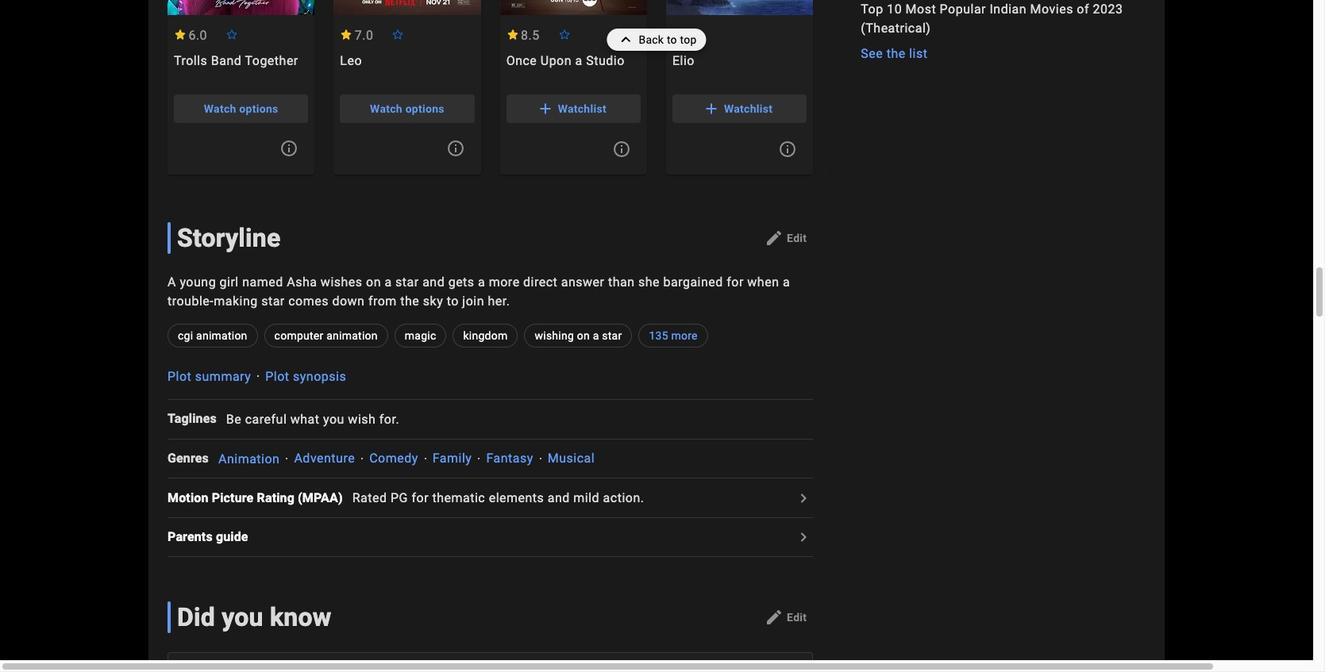 Task type: describe. For each thing, give the bounding box(es) containing it.
more inside a young girl named asha wishes on a star and gets a more direct answer than she bargained for when a trouble-making star comes down from the sky to join her.
[[489, 275, 520, 290]]

watchlist for once upon a studio
[[558, 103, 607, 115]]

(mpaa)
[[298, 491, 343, 506]]

trolls band together link
[[168, 53, 315, 85]]

kingdom button
[[453, 324, 518, 348]]

see
[[861, 46, 883, 61]]

rated
[[352, 491, 387, 506]]

motion picture rating (mpaa)
[[168, 491, 343, 506]]

options for trolls band together
[[239, 103, 278, 115]]

storyline
[[177, 223, 281, 253]]

studio
[[586, 53, 625, 68]]

trouble-
[[168, 294, 214, 309]]

a young girl named asha wishes on a star and gets a more direct answer than she bargained for when a trouble-making star comes down from the sky to join her.
[[168, 275, 790, 309]]

wishing
[[535, 330, 574, 342]]

comes
[[288, 294, 329, 309]]

edit image
[[765, 608, 784, 627]]

parents guide: see all image
[[794, 528, 813, 547]]

computer
[[274, 330, 324, 342]]

top
[[861, 2, 884, 17]]

certificate: see all image
[[794, 489, 813, 508]]

parents
[[168, 530, 213, 545]]

family
[[433, 451, 472, 466]]

upon
[[541, 53, 572, 68]]

once upon a studio link
[[500, 53, 647, 85]]

add image
[[702, 99, 721, 118]]

action.
[[603, 491, 644, 506]]

more about this image for leo
[[446, 139, 465, 158]]

popular
[[940, 2, 986, 17]]

fantasy
[[486, 451, 533, 466]]

for inside a young girl named asha wishes on a star and gets a more direct answer than she bargained for when a trouble-making star comes down from the sky to join her.
[[727, 275, 744, 290]]

once upon a studio
[[506, 53, 625, 68]]

what
[[290, 412, 320, 427]]

picture
[[212, 491, 254, 506]]

musical
[[548, 451, 595, 466]]

trolls band together image
[[168, 0, 315, 15]]

1 vertical spatial star
[[261, 294, 285, 309]]

a inside group
[[575, 53, 583, 68]]

bargained
[[663, 275, 723, 290]]

top
[[680, 33, 697, 46]]

genres
[[168, 451, 209, 466]]

more about this image for once upon a studio
[[612, 140, 631, 159]]

animation for cgi animation
[[196, 330, 247, 342]]

plot for plot summary
[[168, 369, 192, 384]]

top 10 most popular indian movies of 2023 (theatrical)
[[861, 2, 1123, 36]]

young
[[180, 275, 216, 290]]

leo
[[340, 53, 362, 68]]

once
[[506, 53, 537, 68]]

a up from
[[385, 275, 392, 290]]

magic button
[[394, 324, 447, 348]]

migration image
[[832, 0, 980, 15]]

6.0
[[189, 28, 207, 43]]

1 vertical spatial for
[[412, 491, 429, 506]]

watch options button for trolls band together
[[174, 95, 308, 123]]

asha
[[287, 275, 317, 290]]

she
[[638, 275, 660, 290]]

than
[[608, 275, 635, 290]]

add image
[[536, 99, 555, 118]]

plot synopsis button
[[265, 369, 346, 384]]

plot synopsis
[[265, 369, 346, 384]]

watch options for leo
[[370, 103, 445, 115]]

answer
[[561, 275, 605, 290]]

rated pg for thematic elements and mild action.
[[352, 491, 644, 506]]

1 vertical spatial you
[[222, 603, 263, 633]]

watchlist button for once upon a studio
[[506, 95, 641, 123]]

edit for did you know
[[787, 611, 807, 624]]

parents guide
[[168, 530, 248, 545]]

cgi animation
[[178, 330, 247, 342]]

together
[[245, 53, 298, 68]]

135
[[649, 330, 668, 342]]

on inside button
[[577, 330, 590, 342]]

star inline image inside elio group
[[673, 30, 685, 40]]

down
[[332, 294, 365, 309]]

trolls band together
[[174, 53, 298, 68]]

10
[[887, 2, 902, 17]]

wishing on a star
[[535, 330, 622, 342]]

elio image
[[666, 0, 813, 15]]

to inside a young girl named asha wishes on a star and gets a more direct answer than she bargained for when a trouble-making star comes down from the sky to join her.
[[447, 294, 459, 309]]

for.
[[379, 412, 400, 427]]

watchlist for elio
[[724, 103, 773, 115]]

0 vertical spatial star
[[396, 275, 419, 290]]

girl
[[220, 275, 239, 290]]

watch options button for leo
[[340, 95, 475, 123]]

elio group
[[666, 0, 813, 175]]

know
[[270, 603, 332, 633]]

wish
[[348, 412, 376, 427]]

did
[[177, 603, 215, 633]]

of
[[1077, 2, 1090, 17]]

1 star inline image from the left
[[340, 30, 353, 40]]

options for leo
[[406, 103, 445, 115]]

summary
[[195, 369, 251, 384]]

parents guide button
[[168, 528, 258, 547]]

when
[[747, 275, 779, 290]]

direct
[[523, 275, 558, 290]]

group containing 8.5
[[500, 0, 647, 175]]

wishes
[[321, 275, 363, 290]]

pg
[[391, 491, 408, 506]]

animation button
[[218, 451, 280, 466]]

star inline image for 8.5
[[506, 30, 519, 40]]

animation
[[218, 451, 280, 466]]

mild
[[574, 491, 600, 506]]

and inside a young girl named asha wishes on a star and gets a more direct answer than she bargained for when a trouble-making star comes down from the sky to join her.
[[423, 275, 445, 290]]



Task type: vqa. For each thing, say whether or not it's contained in the screenshot.
2nd Watchlist
yes



Task type: locate. For each thing, give the bounding box(es) containing it.
watchlist inside elio group
[[724, 103, 773, 115]]

1 horizontal spatial more about this image
[[778, 140, 797, 159]]

1 edit button from the top
[[758, 226, 813, 251]]

gets
[[448, 275, 475, 290]]

fantasy button
[[486, 451, 533, 466]]

plot summary button
[[168, 369, 251, 384]]

for right pg
[[412, 491, 429, 506]]

0 horizontal spatial star inline image
[[340, 30, 353, 40]]

watch down trolls band together link
[[204, 103, 236, 115]]

plot for plot synopsis
[[265, 369, 289, 384]]

watch options
[[204, 103, 278, 115], [370, 103, 445, 115]]

elio
[[673, 53, 695, 68]]

watchlist button for elio
[[673, 95, 807, 123]]

(theatrical)
[[861, 21, 931, 36]]

back
[[639, 33, 664, 46]]

2 animation from the left
[[327, 330, 378, 342]]

rating
[[257, 491, 295, 506]]

watch options for trolls band together
[[204, 103, 278, 115]]

1 vertical spatial and
[[548, 491, 570, 506]]

2 watchlist button from the left
[[673, 95, 807, 123]]

2 watchlist from the left
[[724, 103, 773, 115]]

0 horizontal spatial watch
[[204, 103, 236, 115]]

star inline image up elio
[[673, 30, 685, 40]]

more about this image
[[280, 139, 299, 158], [778, 140, 797, 159]]

watch options down trolls band together link
[[204, 103, 278, 115]]

star border inline image up 'once upon a studio'
[[558, 30, 571, 40]]

0 horizontal spatial options
[[239, 103, 278, 115]]

0 vertical spatial more
[[489, 275, 520, 290]]

1 vertical spatial edit
[[787, 611, 807, 624]]

1 horizontal spatial star inline image
[[506, 30, 519, 40]]

0 horizontal spatial the
[[400, 294, 420, 309]]

7.0
[[355, 28, 374, 43]]

watch options down leo link
[[370, 103, 445, 115]]

2 plot from the left
[[265, 369, 289, 384]]

0 horizontal spatial star border inline image
[[225, 30, 238, 40]]

you
[[323, 412, 345, 427], [222, 603, 263, 633]]

named
[[242, 275, 283, 290]]

watchlist right add icon at the right
[[724, 103, 773, 115]]

edit right edit image
[[787, 611, 807, 624]]

watch options button down trolls band together link
[[174, 95, 308, 123]]

1 vertical spatial on
[[577, 330, 590, 342]]

1 horizontal spatial options
[[406, 103, 445, 115]]

watchlist button inside elio group
[[673, 95, 807, 123]]

to inside button
[[667, 33, 677, 46]]

star inline image left 6.0
[[174, 30, 187, 40]]

2 star inline image from the left
[[506, 30, 519, 40]]

1 horizontal spatial for
[[727, 275, 744, 290]]

band
[[211, 53, 242, 68]]

watch options button down leo link
[[340, 95, 475, 123]]

1 horizontal spatial animation
[[327, 330, 378, 342]]

1 horizontal spatial watchlist button
[[673, 95, 807, 123]]

0 horizontal spatial star inline image
[[174, 30, 187, 40]]

0 horizontal spatial to
[[447, 294, 459, 309]]

2023
[[1093, 2, 1123, 17]]

1 edit from the top
[[787, 232, 807, 245]]

on inside a young girl named asha wishes on a star and gets a more direct answer than she bargained for when a trouble-making star comes down from the sky to join her.
[[366, 275, 381, 290]]

on right the wishing on the left
[[577, 330, 590, 342]]

family button
[[433, 451, 472, 466]]

1 watch options from the left
[[204, 103, 278, 115]]

her.
[[488, 294, 510, 309]]

indian
[[990, 2, 1027, 17]]

star inline image
[[174, 30, 187, 40], [506, 30, 519, 40]]

2 star inline image from the left
[[673, 30, 685, 40]]

1 horizontal spatial watch options button
[[340, 95, 475, 123]]

0 horizontal spatial more about this image
[[446, 139, 465, 158]]

more about this image for elio
[[778, 140, 797, 159]]

elements
[[489, 491, 544, 506]]

watch for trolls band together
[[204, 103, 236, 115]]

synopsis
[[293, 369, 346, 384]]

guide
[[216, 530, 248, 545]]

0 vertical spatial for
[[727, 275, 744, 290]]

0 horizontal spatial more
[[489, 275, 520, 290]]

edit button for did you know
[[758, 605, 813, 631]]

the left the list
[[887, 46, 906, 61]]

you left wish
[[323, 412, 345, 427]]

1 horizontal spatial watchlist
[[724, 103, 773, 115]]

and left the mild at bottom
[[548, 491, 570, 506]]

leo image
[[334, 0, 481, 15]]

most
[[906, 2, 936, 17]]

magic
[[405, 330, 436, 342]]

watchlist button down elio "link"
[[673, 95, 807, 123]]

star up from
[[396, 275, 419, 290]]

1 watch from the left
[[204, 103, 236, 115]]

star inline image for 6.0
[[174, 30, 187, 40]]

once upon a studio image
[[500, 0, 647, 15]]

top 10 most popular indian movies of 2023 (theatrical) link
[[861, 0, 1146, 38]]

options down trolls band together link
[[239, 103, 278, 115]]

star border inline image for 6.0
[[225, 30, 238, 40]]

plot left synopsis
[[265, 369, 289, 384]]

computer animation
[[274, 330, 378, 342]]

back to top button
[[607, 29, 706, 51]]

watch down leo link
[[370, 103, 403, 115]]

1 vertical spatial to
[[447, 294, 459, 309]]

0 horizontal spatial on
[[366, 275, 381, 290]]

2 watch from the left
[[370, 103, 403, 115]]

1 vertical spatial the
[[400, 294, 420, 309]]

cgi
[[178, 330, 193, 342]]

adventure
[[294, 451, 355, 466]]

0 vertical spatial to
[[667, 33, 677, 46]]

135 more
[[649, 330, 698, 342]]

making
[[214, 294, 258, 309]]

2 vertical spatial star
[[602, 330, 622, 342]]

more inside 'button'
[[671, 330, 698, 342]]

2 horizontal spatial star border inline image
[[558, 30, 571, 40]]

1 horizontal spatial you
[[323, 412, 345, 427]]

star border inline image
[[225, 30, 238, 40], [392, 30, 404, 40], [558, 30, 571, 40]]

group containing 6.0
[[168, 0, 315, 175]]

animation
[[196, 330, 247, 342], [327, 330, 378, 342]]

135 more button
[[639, 324, 708, 348]]

star inline image
[[340, 30, 353, 40], [673, 30, 685, 40]]

animation right cgi
[[196, 330, 247, 342]]

1 horizontal spatial star
[[396, 275, 419, 290]]

1 watchlist from the left
[[558, 103, 607, 115]]

options down leo link
[[406, 103, 445, 115]]

group containing 7.0
[[334, 0, 481, 175]]

0 horizontal spatial watchlist
[[558, 103, 607, 115]]

the
[[887, 46, 906, 61], [400, 294, 420, 309]]

edit for storyline
[[787, 232, 807, 245]]

edit button for storyline
[[758, 226, 813, 251]]

0 horizontal spatial and
[[423, 275, 445, 290]]

1 horizontal spatial on
[[577, 330, 590, 342]]

plot
[[168, 369, 192, 384], [265, 369, 289, 384]]

0 horizontal spatial watch options button
[[174, 95, 308, 123]]

adventure button
[[294, 451, 355, 466]]

thematic
[[432, 491, 485, 506]]

star border inline image up trolls band together
[[225, 30, 238, 40]]

watch for leo
[[370, 103, 403, 115]]

join
[[462, 294, 484, 309]]

for left when
[[727, 275, 744, 290]]

1 vertical spatial more
[[671, 330, 698, 342]]

a right upon
[[575, 53, 583, 68]]

group
[[168, 0, 315, 175], [168, 0, 315, 15], [334, 0, 481, 175], [334, 0, 481, 15], [500, 0, 647, 175], [500, 0, 647, 15], [666, 0, 813, 15], [832, 0, 980, 175], [832, 0, 980, 15]]

be careful what you wish for.
[[226, 412, 400, 427]]

0 horizontal spatial watch options
[[204, 103, 278, 115]]

animation for computer animation
[[327, 330, 378, 342]]

star
[[396, 275, 419, 290], [261, 294, 285, 309], [602, 330, 622, 342]]

2 watch options from the left
[[370, 103, 445, 115]]

star inside button
[[602, 330, 622, 342]]

animation down down
[[327, 330, 378, 342]]

star border inline image down leo image
[[392, 30, 404, 40]]

see the list button
[[861, 44, 928, 63]]

2 edit button from the top
[[758, 605, 813, 631]]

1 horizontal spatial and
[[548, 491, 570, 506]]

watchlist button down once upon a studio link
[[506, 95, 641, 123]]

more up her.
[[489, 275, 520, 290]]

movies
[[1030, 2, 1074, 17]]

1 horizontal spatial the
[[887, 46, 906, 61]]

edit image
[[765, 229, 784, 248]]

more right 135
[[671, 330, 698, 342]]

the inside a young girl named asha wishes on a star and gets a more direct answer than she bargained for when a trouble-making star comes down from the sky to join her.
[[400, 294, 420, 309]]

a right gets
[[478, 275, 485, 290]]

0 vertical spatial you
[[323, 412, 345, 427]]

1 options from the left
[[239, 103, 278, 115]]

1 watch options button from the left
[[174, 95, 308, 123]]

see the list
[[861, 46, 928, 61]]

motion picture rating (mpaa) button
[[168, 489, 352, 508]]

star border inline image for 8.5
[[558, 30, 571, 40]]

be
[[226, 412, 242, 427]]

2 edit from the top
[[787, 611, 807, 624]]

2 watch options button from the left
[[340, 95, 475, 123]]

0 vertical spatial edit button
[[758, 226, 813, 251]]

kingdom
[[463, 330, 508, 342]]

computer animation button
[[264, 324, 388, 348]]

elio link
[[666, 53, 813, 85]]

watch options button
[[174, 95, 308, 123], [340, 95, 475, 123]]

0 horizontal spatial you
[[222, 603, 263, 633]]

1 horizontal spatial to
[[667, 33, 677, 46]]

1 horizontal spatial plot
[[265, 369, 289, 384]]

a right when
[[783, 275, 790, 290]]

watchlist right add image
[[558, 103, 607, 115]]

expand less image
[[617, 29, 639, 51]]

a inside button
[[593, 330, 599, 342]]

star inline image left 8.5
[[506, 30, 519, 40]]

1 horizontal spatial more about this image
[[612, 140, 631, 159]]

0 horizontal spatial for
[[412, 491, 429, 506]]

musical button
[[548, 451, 595, 466]]

1 star border inline image from the left
[[225, 30, 238, 40]]

sky
[[423, 294, 443, 309]]

1 horizontal spatial watch options
[[370, 103, 445, 115]]

comedy
[[369, 451, 418, 466]]

to left the "top"
[[667, 33, 677, 46]]

from
[[368, 294, 397, 309]]

star down the named
[[261, 294, 285, 309]]

1 horizontal spatial star inline image
[[673, 30, 685, 40]]

2 options from the left
[[406, 103, 445, 115]]

and up sky on the left top of page
[[423, 275, 445, 290]]

edit button
[[758, 226, 813, 251], [758, 605, 813, 631]]

0 vertical spatial the
[[887, 46, 906, 61]]

0 horizontal spatial watchlist button
[[506, 95, 641, 123]]

the inside button
[[887, 46, 906, 61]]

options
[[239, 103, 278, 115], [406, 103, 445, 115]]

comedy button
[[369, 451, 418, 466]]

1 watchlist button from the left
[[506, 95, 641, 123]]

8.5
[[521, 28, 540, 43]]

star inline image left "7.0" on the left top
[[340, 30, 353, 40]]

for
[[727, 275, 744, 290], [412, 491, 429, 506]]

motion
[[168, 491, 209, 506]]

watchlist button inside group
[[506, 95, 641, 123]]

plot summary
[[168, 369, 251, 384]]

back to top
[[639, 33, 697, 46]]

0 vertical spatial on
[[366, 275, 381, 290]]

1 horizontal spatial star border inline image
[[392, 30, 404, 40]]

1 horizontal spatial watch
[[370, 103, 403, 115]]

more about this image for trolls band together
[[280, 139, 299, 158]]

on
[[366, 275, 381, 290], [577, 330, 590, 342]]

0 vertical spatial and
[[423, 275, 445, 290]]

careful
[[245, 412, 287, 427]]

0 horizontal spatial more about this image
[[280, 139, 299, 158]]

list
[[909, 46, 928, 61]]

a
[[168, 275, 176, 290]]

1 plot from the left
[[168, 369, 192, 384]]

0 horizontal spatial star
[[261, 294, 285, 309]]

more about this image
[[446, 139, 465, 158], [612, 140, 631, 159]]

to right sky on the left top of page
[[447, 294, 459, 309]]

0 horizontal spatial plot
[[168, 369, 192, 384]]

1 vertical spatial edit button
[[758, 605, 813, 631]]

1 horizontal spatial more
[[671, 330, 698, 342]]

0 vertical spatial edit
[[787, 232, 807, 245]]

2 horizontal spatial star
[[602, 330, 622, 342]]

watch
[[204, 103, 236, 115], [370, 103, 403, 115]]

you right did
[[222, 603, 263, 633]]

1 animation from the left
[[196, 330, 247, 342]]

did you know
[[177, 603, 332, 633]]

taglines
[[168, 412, 217, 427]]

a right the wishing on the left
[[593, 330, 599, 342]]

trolls
[[174, 53, 208, 68]]

on up from
[[366, 275, 381, 290]]

1 star inline image from the left
[[174, 30, 187, 40]]

plot down cgi
[[168, 369, 192, 384]]

3 star border inline image from the left
[[558, 30, 571, 40]]

2 star border inline image from the left
[[392, 30, 404, 40]]

star left 135
[[602, 330, 622, 342]]

edit right edit icon
[[787, 232, 807, 245]]

0 horizontal spatial animation
[[196, 330, 247, 342]]

star border inline image for 7.0
[[392, 30, 404, 40]]

the left sky on the left top of page
[[400, 294, 420, 309]]



